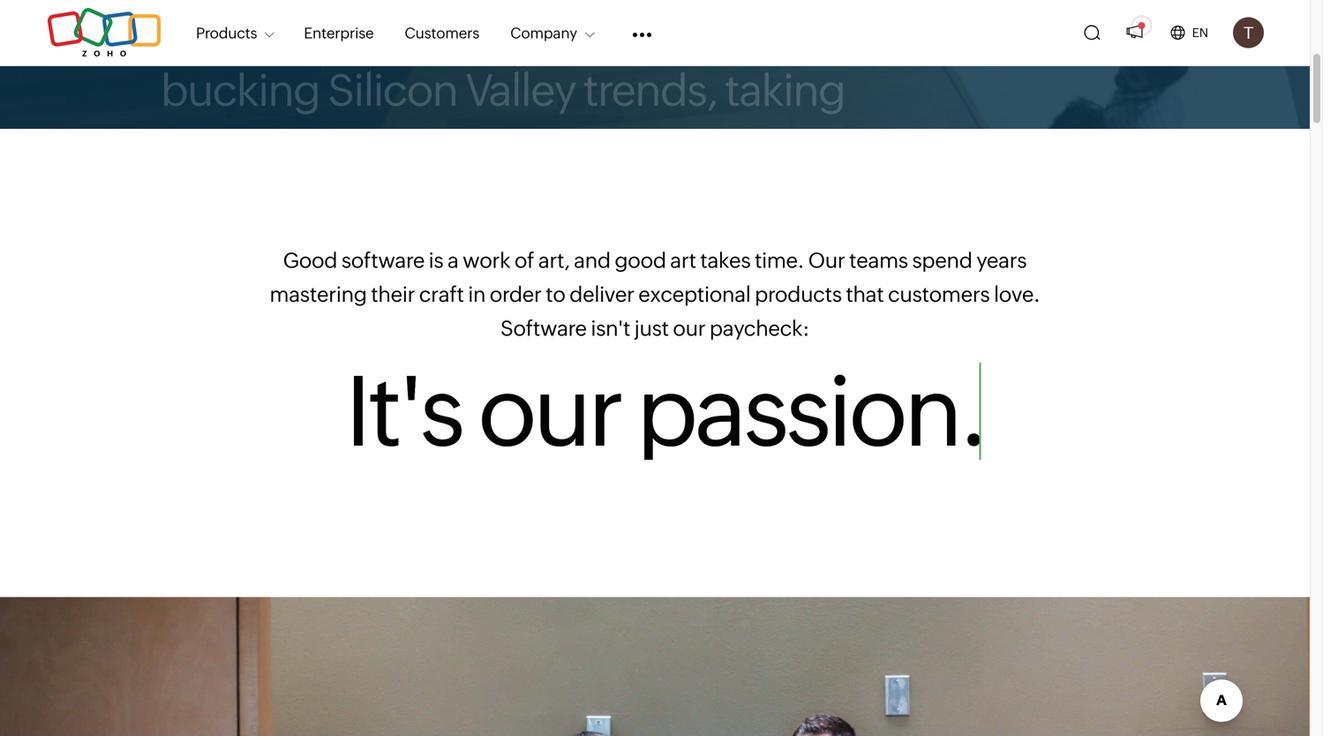 Task type: vqa. For each thing, say whether or not it's contained in the screenshot.
Orchestration
no



Task type: describe. For each thing, give the bounding box(es) containing it.
software
[[342, 248, 425, 273]]

their
[[371, 282, 415, 307]]

been
[[732, 3, 831, 54]]

time.
[[755, 248, 805, 273]]

exceptional
[[639, 282, 751, 307]]

enterprise
[[304, 24, 374, 41]]

teams
[[850, 248, 909, 273]]

software
[[501, 316, 587, 341]]

it's
[[345, 356, 462, 467]]

to inside good software is a work of art, and good art takes time. our teams spend years mastering their craft in order to deliver exceptional products that customers love. software isn't just our paycheck:
[[546, 282, 566, 307]]

products
[[755, 282, 842, 307]]

is
[[429, 248, 444, 273]]

art,
[[539, 248, 570, 273]]

craft
[[419, 282, 464, 307]]

for more than 25 years, we've been bucking silicon valley trends, taking our own approach to building products.
[[161, 3, 845, 239]]

enterprise link
[[304, 13, 374, 52]]

a
[[448, 248, 459, 273]]

and
[[574, 248, 611, 273]]

isn't
[[591, 316, 631, 341]]

good
[[283, 248, 338, 273]]

2 vertical spatial our
[[478, 356, 621, 467]]

products.
[[161, 188, 349, 239]]

25
[[436, 3, 485, 54]]

silicon
[[328, 65, 458, 116]]

approach
[[327, 127, 513, 177]]

customers link
[[405, 13, 480, 52]]

building
[[568, 127, 728, 177]]

years
[[977, 248, 1027, 273]]

products
[[196, 24, 257, 41]]

paycheck:
[[710, 316, 810, 341]]

in
[[468, 282, 486, 307]]

love.
[[994, 282, 1041, 307]]

spend
[[913, 248, 973, 273]]



Task type: locate. For each thing, give the bounding box(es) containing it.
to inside for more than 25 years, we've been bucking silicon valley trends, taking our own approach to building products.
[[521, 127, 561, 177]]

bucking
[[161, 65, 320, 116]]

years,
[[492, 3, 604, 54]]

our down bucking
[[161, 127, 227, 177]]

our
[[809, 248, 846, 273]]

1 vertical spatial to
[[546, 282, 566, 307]]

it's our
[[345, 356, 621, 467]]

to down valley
[[521, 127, 561, 177]]

for
[[161, 3, 224, 54]]

1 horizontal spatial our
[[478, 356, 621, 467]]

1 vertical spatial our
[[673, 316, 706, 341]]

company
[[511, 24, 578, 41]]

good
[[615, 248, 667, 273]]

customers
[[405, 24, 480, 41]]

art
[[671, 248, 697, 273]]

takes
[[701, 248, 751, 273]]

2 horizontal spatial our
[[673, 316, 706, 341]]

work
[[463, 248, 511, 273]]

0 vertical spatial to
[[521, 127, 561, 177]]

our inside for more than 25 years, we've been bucking silicon valley trends, taking our own approach to building products.
[[161, 127, 227, 177]]

our down exceptional
[[673, 316, 706, 341]]

more
[[232, 3, 334, 54]]

to down art,
[[546, 282, 566, 307]]

we've
[[612, 3, 724, 54]]

deliver
[[570, 282, 635, 307]]

en
[[1193, 26, 1209, 40]]

that
[[846, 282, 884, 307]]

than
[[341, 3, 429, 54]]

to
[[521, 127, 561, 177], [546, 282, 566, 307]]

trends,
[[584, 65, 718, 116]]

taking
[[725, 65, 845, 116]]

customers
[[888, 282, 990, 307]]

our
[[161, 127, 227, 177], [673, 316, 706, 341], [478, 356, 621, 467]]

good software is a work of art, and good art takes time. our teams spend years mastering their craft in order to deliver exceptional products that customers love. software isn't just our paycheck:
[[270, 248, 1041, 341]]

0 horizontal spatial our
[[161, 127, 227, 177]]

our inside good software is a work of art, and good art takes time. our teams spend years mastering their craft in order to deliver exceptional products that customers love. software isn't just our paycheck:
[[673, 316, 706, 341]]

our down "software"
[[478, 356, 621, 467]]

terry turtle image
[[1234, 17, 1265, 48]]

passion.
[[637, 356, 987, 467]]

order
[[490, 282, 542, 307]]

own
[[234, 127, 319, 177]]

just
[[635, 316, 669, 341]]

mastering
[[270, 282, 367, 307]]

valley
[[465, 65, 576, 116]]

of
[[515, 248, 535, 273]]

0 vertical spatial our
[[161, 127, 227, 177]]



